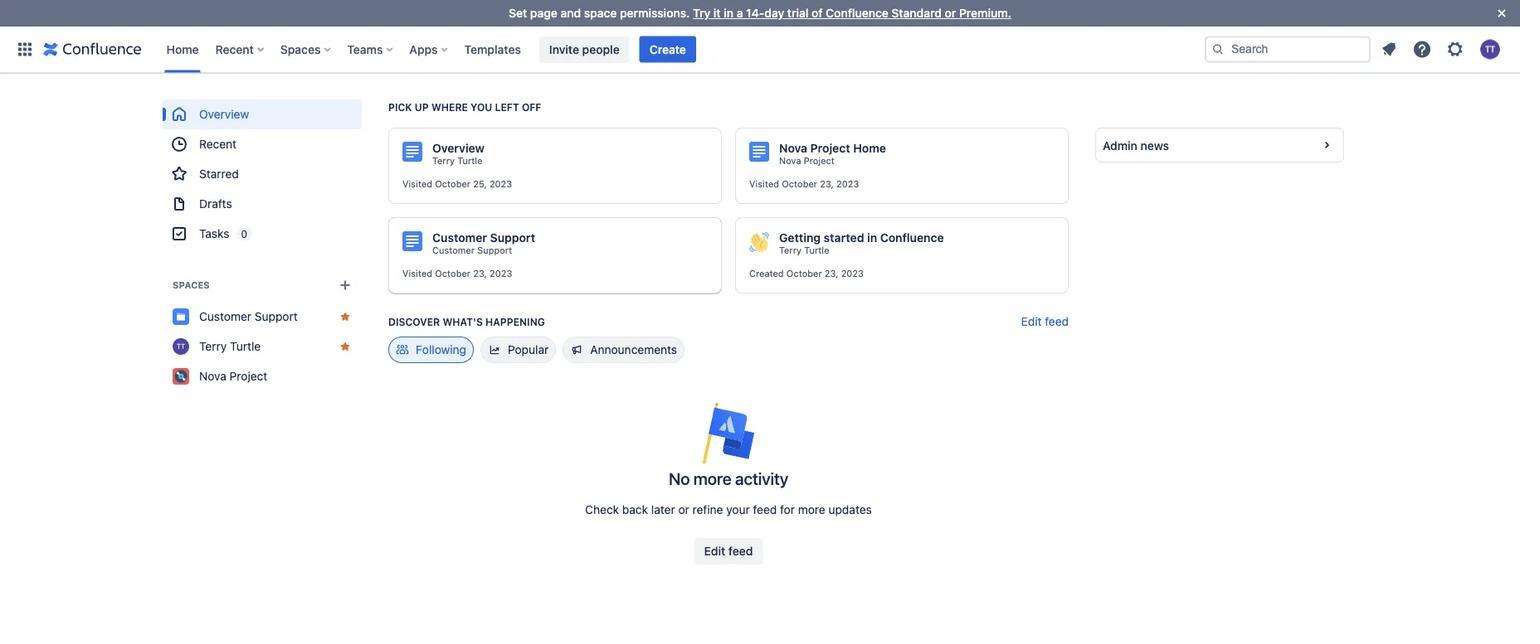 Task type: vqa. For each thing, say whether or not it's contained in the screenshot.
Tasks
yes



Task type: locate. For each thing, give the bounding box(es) containing it.
started
[[824, 231, 864, 245]]

terry turtle link up nova project
[[163, 332, 362, 362]]

getting
[[779, 231, 821, 245]]

feed
[[1045, 315, 1069, 329], [753, 503, 777, 517], [728, 545, 753, 558]]

visited october 23, 2023 down nova project home nova project
[[749, 179, 859, 190]]

edit feed button
[[1021, 314, 1069, 330], [694, 539, 763, 565]]

1 vertical spatial terry
[[779, 245, 802, 256]]

1 horizontal spatial edit feed button
[[1021, 314, 1069, 330]]

popular button
[[480, 337, 556, 363]]

1 vertical spatial edit feed
[[704, 545, 753, 558]]

0 horizontal spatial in
[[724, 6, 734, 20]]

1 vertical spatial visited october 23, 2023
[[402, 268, 512, 279]]

banner
[[0, 26, 1520, 73]]

set
[[509, 6, 527, 20]]

0 vertical spatial or
[[945, 6, 956, 20]]

recent
[[215, 42, 254, 56], [199, 137, 237, 151]]

Search field
[[1205, 36, 1371, 63]]

1 horizontal spatial in
[[867, 231, 877, 245]]

october left 25,
[[435, 179, 470, 190]]

2023
[[489, 179, 512, 190], [836, 179, 859, 190], [490, 268, 512, 279], [841, 268, 864, 279]]

2023 right 25,
[[489, 179, 512, 190]]

2023 down getting started in confluence terry turtle
[[841, 268, 864, 279]]

in left a
[[724, 6, 734, 20]]

0 horizontal spatial terry
[[199, 340, 227, 353]]

turtle down getting
[[804, 245, 829, 256]]

confluence image
[[43, 39, 141, 59], [43, 39, 141, 59]]

terry turtle link up created october 23, 2023
[[779, 245, 829, 256]]

or right the standard
[[945, 6, 956, 20]]

0 vertical spatial home
[[166, 42, 199, 56]]

2 horizontal spatial terry
[[779, 245, 802, 256]]

visited
[[402, 179, 432, 190], [749, 179, 779, 190], [402, 268, 432, 279]]

recent inside 'dropdown button'
[[215, 42, 254, 56]]

your profile and preferences image
[[1480, 39, 1500, 59]]

1 horizontal spatial edit feed
[[1021, 315, 1069, 329]]

0 horizontal spatial home
[[166, 42, 199, 56]]

terry turtle link
[[432, 155, 483, 167], [779, 245, 829, 256], [163, 332, 362, 362]]

1 vertical spatial recent
[[199, 137, 237, 151]]

apps button
[[404, 36, 454, 63]]

0 horizontal spatial spaces
[[173, 280, 210, 291]]

0 horizontal spatial more
[[694, 469, 731, 488]]

overview up visited october 25, 2023
[[432, 141, 485, 155]]

1 horizontal spatial visited october 23, 2023
[[749, 179, 859, 190]]

1 horizontal spatial turtle
[[457, 156, 483, 166]]

pick
[[388, 101, 412, 113]]

people
[[582, 42, 620, 56]]

0 vertical spatial turtle
[[457, 156, 483, 166]]

0 horizontal spatial nova project link
[[163, 362, 362, 392]]

0 vertical spatial customer support link
[[432, 245, 512, 256]]

23,
[[820, 179, 834, 190], [473, 268, 487, 279], [825, 268, 838, 279]]

0 vertical spatial nova project link
[[779, 155, 835, 167]]

apps
[[409, 42, 438, 56]]

in right started
[[867, 231, 877, 245]]

discover what's happening
[[388, 316, 545, 328]]

overview inside group
[[199, 107, 249, 121]]

0 horizontal spatial turtle
[[230, 340, 261, 353]]

trial
[[787, 6, 809, 20]]

more up refine
[[694, 469, 731, 488]]

turtle inside getting started in confluence terry turtle
[[804, 245, 829, 256]]

2 vertical spatial turtle
[[230, 340, 261, 353]]

1 vertical spatial overview
[[432, 141, 485, 155]]

where
[[431, 101, 468, 113]]

admin
[[1103, 138, 1138, 152]]

1 horizontal spatial spaces
[[280, 42, 321, 56]]

overview for overview
[[199, 107, 249, 121]]

premium.
[[959, 6, 1011, 20]]

0 horizontal spatial visited october 23, 2023
[[402, 268, 512, 279]]

1 horizontal spatial more
[[798, 503, 825, 517]]

1 vertical spatial confluence
[[880, 231, 944, 245]]

overview up 'recent' link
[[199, 107, 249, 121]]

spaces right recent 'dropdown button' at the left top of the page
[[280, 42, 321, 56]]

visited down overview terry turtle
[[402, 179, 432, 190]]

2 vertical spatial terry turtle link
[[163, 332, 362, 362]]

confluence right of at top right
[[826, 6, 888, 20]]

2023 up happening
[[490, 268, 512, 279]]

customer support link up the terry turtle at the left of page
[[163, 302, 362, 332]]

happening
[[485, 316, 545, 328]]

0 vertical spatial edit feed button
[[1021, 314, 1069, 330]]

2023 for getting started in confluence
[[841, 268, 864, 279]]

customer support link
[[432, 245, 512, 256], [163, 302, 362, 332]]

turtle up 25,
[[457, 156, 483, 166]]

1 vertical spatial nova project link
[[163, 362, 362, 392]]

more
[[694, 469, 731, 488], [798, 503, 825, 517]]

0 horizontal spatial overview
[[199, 107, 249, 121]]

0 vertical spatial edit feed
[[1021, 315, 1069, 329]]

0 horizontal spatial terry turtle link
[[163, 332, 362, 362]]

nova
[[779, 141, 807, 155], [779, 156, 801, 166], [199, 370, 226, 383]]

0 vertical spatial in
[[724, 6, 734, 20]]

activity
[[735, 469, 788, 488]]

project for nova project home nova project
[[810, 141, 850, 155]]

23, for nova
[[820, 179, 834, 190]]

1 vertical spatial home
[[853, 141, 886, 155]]

customer support
[[432, 231, 535, 245], [432, 245, 512, 256], [199, 310, 298, 324]]

confluence
[[826, 6, 888, 20], [880, 231, 944, 245]]

turtle inside overview terry turtle
[[457, 156, 483, 166]]

23, down nova project home nova project
[[820, 179, 834, 190]]

1 vertical spatial spaces
[[173, 280, 210, 291]]

customer support link down 25,
[[432, 245, 512, 256]]

october
[[435, 179, 470, 190], [782, 179, 817, 190], [435, 268, 470, 279], [786, 268, 822, 279]]

1 vertical spatial in
[[867, 231, 877, 245]]

try
[[693, 6, 710, 20]]

global element
[[10, 26, 1201, 73]]

project
[[810, 141, 850, 155], [804, 156, 835, 166], [230, 370, 267, 383]]

customer
[[432, 231, 487, 245], [432, 245, 475, 256], [199, 310, 251, 324]]

:wave: image
[[749, 232, 769, 252], [749, 232, 769, 252]]

1 horizontal spatial home
[[853, 141, 886, 155]]

1 horizontal spatial edit
[[1021, 315, 1042, 329]]

turtle up nova project
[[230, 340, 261, 353]]

or right later
[[678, 503, 689, 517]]

project for nova project
[[230, 370, 267, 383]]

visited october 23, 2023
[[749, 179, 859, 190], [402, 268, 512, 279]]

0 vertical spatial recent
[[215, 42, 254, 56]]

home
[[166, 42, 199, 56], [853, 141, 886, 155]]

your
[[726, 503, 750, 517]]

page
[[530, 6, 557, 20]]

0 vertical spatial terry turtle link
[[432, 155, 483, 167]]

more right the for
[[798, 503, 825, 517]]

confluence right started
[[880, 231, 944, 245]]

terry
[[432, 156, 455, 166], [779, 245, 802, 256], [199, 340, 227, 353]]

recent up starred at the left top of the page
[[199, 137, 237, 151]]

spaces down the tasks
[[173, 280, 210, 291]]

1 vertical spatial turtle
[[804, 245, 829, 256]]

1 vertical spatial customer support link
[[163, 302, 362, 332]]

it
[[714, 6, 721, 20]]

getting started in confluence terry turtle
[[779, 231, 944, 256]]

october down getting
[[786, 268, 822, 279]]

created october 23, 2023
[[749, 268, 864, 279]]

you
[[471, 101, 492, 113]]

invite
[[549, 42, 579, 56]]

0
[[241, 228, 247, 240]]

home inside nova project home nova project
[[853, 141, 886, 155]]

or
[[945, 6, 956, 20], [678, 503, 689, 517]]

1 horizontal spatial or
[[945, 6, 956, 20]]

1 horizontal spatial terry turtle link
[[432, 155, 483, 167]]

0 vertical spatial spaces
[[280, 42, 321, 56]]

home inside global element
[[166, 42, 199, 56]]

2 vertical spatial feed
[[728, 545, 753, 558]]

recent right home link
[[215, 42, 254, 56]]

terry turtle link for terry
[[432, 155, 483, 167]]

october for getting
[[786, 268, 822, 279]]

later
[[651, 503, 675, 517]]

in
[[724, 6, 734, 20], [867, 231, 877, 245]]

announcements button
[[563, 337, 685, 363]]

try it in a 14-day trial of confluence standard or premium. link
[[693, 6, 1011, 20]]

overview link
[[163, 100, 362, 129]]

invite people button
[[539, 36, 630, 63]]

unstar this space image
[[339, 310, 352, 324]]

pick up where you left off
[[388, 101, 541, 113]]

for
[[780, 503, 795, 517]]

1 vertical spatial feed
[[753, 503, 777, 517]]

2 vertical spatial terry
[[199, 340, 227, 353]]

support
[[490, 231, 535, 245], [477, 245, 512, 256], [255, 310, 298, 324]]

1 vertical spatial terry turtle link
[[779, 245, 829, 256]]

visited october 23, 2023 up what's
[[402, 268, 512, 279]]

0 vertical spatial edit
[[1021, 315, 1042, 329]]

0 vertical spatial terry
[[432, 156, 455, 166]]

october for overview
[[435, 179, 470, 190]]

1 horizontal spatial customer support link
[[432, 245, 512, 256]]

edit feed
[[1021, 315, 1069, 329], [704, 545, 753, 558]]

settings icon image
[[1445, 39, 1465, 59]]

spaces
[[280, 42, 321, 56], [173, 280, 210, 291]]

overview
[[199, 107, 249, 121], [432, 141, 485, 155]]

visited october 23, 2023 for nova project
[[749, 179, 859, 190]]

2 horizontal spatial terry turtle link
[[779, 245, 829, 256]]

recent link
[[163, 129, 362, 159]]

group containing overview
[[163, 100, 362, 249]]

spaces inside popup button
[[280, 42, 321, 56]]

1 horizontal spatial terry
[[432, 156, 455, 166]]

23, down started
[[825, 268, 838, 279]]

0 vertical spatial overview
[[199, 107, 249, 121]]

0 horizontal spatial edit feed button
[[694, 539, 763, 565]]

terry down getting
[[779, 245, 802, 256]]

0 horizontal spatial customer support link
[[163, 302, 362, 332]]

edit for rightmost edit feed 'button'
[[1021, 315, 1042, 329]]

create link
[[639, 36, 696, 63]]

0 horizontal spatial edit
[[704, 545, 725, 558]]

terry up nova project
[[199, 340, 227, 353]]

1 vertical spatial edit feed button
[[694, 539, 763, 565]]

terry turtle link up visited october 25, 2023
[[432, 155, 483, 167]]

2 horizontal spatial turtle
[[804, 245, 829, 256]]

visited up getting
[[749, 179, 779, 190]]

nova project link
[[779, 155, 835, 167], [163, 362, 362, 392]]

1 vertical spatial or
[[678, 503, 689, 517]]

drafts link
[[163, 189, 362, 219]]

2023 down nova project home nova project
[[836, 179, 859, 190]]

terry up visited october 25, 2023
[[432, 156, 455, 166]]

october down nova project home nova project
[[782, 179, 817, 190]]

nova project link up getting
[[779, 155, 835, 167]]

1 horizontal spatial overview
[[432, 141, 485, 155]]

0 vertical spatial visited october 23, 2023
[[749, 179, 859, 190]]

edit
[[1021, 315, 1042, 329], [704, 545, 725, 558]]

nova project link down the terry turtle at the left of page
[[163, 362, 362, 392]]

drafts
[[199, 197, 232, 211]]

updates
[[829, 503, 872, 517]]

group
[[163, 100, 362, 249]]

1 vertical spatial edit
[[704, 545, 725, 558]]

help icon image
[[1412, 39, 1432, 59]]

templates link
[[459, 36, 526, 63]]

space
[[584, 6, 617, 20]]



Task type: describe. For each thing, give the bounding box(es) containing it.
0 vertical spatial more
[[694, 469, 731, 488]]

terry turtle link for started
[[779, 245, 829, 256]]

terry inside overview terry turtle
[[432, 156, 455, 166]]

no more activity
[[669, 469, 788, 488]]

teams
[[347, 42, 383, 56]]

nova for nova project
[[199, 370, 226, 383]]

created
[[749, 268, 784, 279]]

check
[[585, 503, 619, 517]]

following button
[[388, 337, 474, 363]]

home link
[[161, 36, 204, 63]]

create a space image
[[335, 275, 355, 295]]

0 horizontal spatial edit feed
[[704, 545, 753, 558]]

create
[[649, 42, 686, 56]]

0 horizontal spatial or
[[678, 503, 689, 517]]

1 horizontal spatial nova project link
[[779, 155, 835, 167]]

visited for overview
[[402, 179, 432, 190]]

1 vertical spatial more
[[798, 503, 825, 517]]

a
[[737, 6, 743, 20]]

announcements
[[590, 343, 677, 357]]

october for nova
[[782, 179, 817, 190]]

unstar this space image
[[339, 340, 352, 353]]

search image
[[1211, 43, 1225, 56]]

terry turtle
[[199, 340, 261, 353]]

up
[[415, 101, 429, 113]]

nova for nova project home nova project
[[779, 141, 807, 155]]

terry inside getting started in confluence terry turtle
[[779, 245, 802, 256]]

standard
[[892, 6, 942, 20]]

refine
[[692, 503, 723, 517]]

of
[[812, 6, 823, 20]]

appswitcher icon image
[[15, 39, 35, 59]]

starred link
[[163, 159, 362, 189]]

overview for overview terry turtle
[[432, 141, 485, 155]]

admin news button
[[1096, 129, 1343, 162]]

in inside getting started in confluence terry turtle
[[867, 231, 877, 245]]

nova project
[[199, 370, 267, 383]]

banner containing home
[[0, 26, 1520, 73]]

set page and space permissions. try it in a 14-day trial of confluence standard or premium.
[[509, 6, 1011, 20]]

visited october 23, 2023 for customer support
[[402, 268, 512, 279]]

visited up 'discover'
[[402, 268, 432, 279]]

following
[[416, 343, 466, 357]]

recent button
[[210, 36, 270, 63]]

october up what's
[[435, 268, 470, 279]]

support up the terry turtle at the left of page
[[255, 310, 298, 324]]

check back later or refine your feed for more updates
[[585, 503, 872, 517]]

support down visited october 25, 2023
[[490, 231, 535, 245]]

spaces button
[[275, 36, 337, 63]]

day
[[764, 6, 784, 20]]

starred
[[199, 167, 239, 181]]

templates
[[464, 42, 521, 56]]

and
[[560, 6, 581, 20]]

nova project home nova project
[[779, 141, 886, 166]]

teams button
[[342, 36, 399, 63]]

visited for nova
[[749, 179, 779, 190]]

admin news
[[1103, 138, 1169, 152]]

back
[[622, 503, 648, 517]]

invite people
[[549, 42, 620, 56]]

edit for the bottommost edit feed 'button'
[[704, 545, 725, 558]]

0 vertical spatial feed
[[1045, 315, 1069, 329]]

confluence inside getting started in confluence terry turtle
[[880, 231, 944, 245]]

off
[[522, 101, 541, 113]]

popular
[[508, 343, 549, 357]]

notification icon image
[[1379, 39, 1399, 59]]

discover
[[388, 316, 440, 328]]

23, up discover what's happening
[[473, 268, 487, 279]]

25,
[[473, 179, 487, 190]]

what's
[[443, 316, 483, 328]]

0 vertical spatial confluence
[[826, 6, 888, 20]]

permissions.
[[620, 6, 690, 20]]

23, for getting
[[825, 268, 838, 279]]

14-
[[746, 6, 764, 20]]

news
[[1141, 138, 1169, 152]]

left
[[495, 101, 519, 113]]

overview terry turtle
[[432, 141, 485, 166]]

close image
[[1492, 3, 1512, 23]]

no
[[669, 469, 690, 488]]

2023 for nova project home
[[836, 179, 859, 190]]

visited october 25, 2023
[[402, 179, 512, 190]]

2023 for overview
[[489, 179, 512, 190]]

support down 25,
[[477, 245, 512, 256]]

tasks
[[199, 227, 229, 241]]



